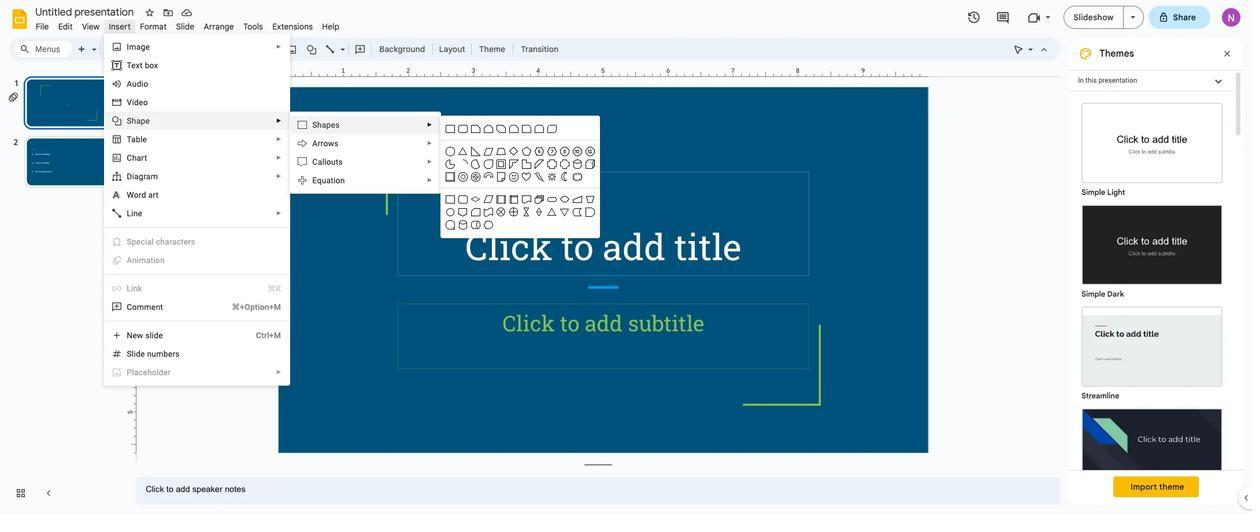 Task type: describe. For each thing, give the bounding box(es) containing it.
word art w element
[[127, 190, 162, 199]]

heart image
[[521, 171, 533, 183]]

video v element
[[127, 98, 151, 107]]

a for nimation
[[127, 256, 132, 265]]

flowchart: alternate process image
[[457, 193, 470, 206]]

1 cell from the left
[[495, 219, 508, 231]]

v
[[127, 98, 132, 107]]

flowchart: internal storage image
[[508, 193, 521, 206]]

extensions
[[272, 21, 313, 32]]

transition
[[521, 44, 559, 54]]

select line image
[[338, 42, 345, 46]]

arrange menu item
[[199, 20, 239, 34]]

import theme
[[1131, 482, 1185, 492]]

edit menu item
[[54, 20, 77, 34]]

ctrl+m
[[256, 331, 281, 340]]

l shape image
[[521, 158, 533, 171]]

► for hape
[[276, 117, 282, 124]]

slide menu item
[[171, 20, 199, 34]]

rounded rectangle image
[[457, 123, 470, 135]]

slide
[[145, 331, 163, 340]]

view menu item
[[77, 20, 104, 34]]

themes application
[[0, 0, 1252, 514]]

ment
[[144, 302, 163, 312]]

flowchart: stored data image
[[571, 206, 584, 219]]

special characters c element
[[127, 237, 199, 246]]

ord
[[134, 190, 146, 199]]

transition button
[[516, 40, 564, 58]]

flowchart: off-page connector image
[[457, 206, 470, 219]]

menu item containing p
[[105, 363, 290, 382]]

"no" symbol image
[[470, 171, 482, 183]]

tools
[[243, 21, 263, 32]]

hexagon image
[[533, 145, 546, 158]]

menu bar banner
[[0, 0, 1252, 514]]

frame image
[[495, 158, 508, 171]]

regular pentagon image
[[521, 145, 533, 158]]

le
[[140, 135, 147, 144]]

7 row from the top
[[444, 219, 597, 231]]

ext
[[131, 61, 143, 70]]

flowchart: multidocument image
[[533, 193, 546, 206]]

shape s element
[[127, 116, 153, 125]]

presentation
[[1099, 76, 1138, 84]]

new slide n element
[[127, 331, 166, 340]]

cloud image
[[571, 171, 584, 183]]

c
[[141, 237, 145, 246]]

allouts
[[318, 157, 343, 167]]

mode and view toolbar
[[1010, 38, 1054, 61]]

ideo
[[132, 98, 148, 107]]

Rename text field
[[31, 5, 141, 19]]

flowchart: document image
[[521, 193, 533, 206]]

a for u
[[127, 79, 132, 88]]

block arc image
[[482, 171, 495, 183]]

round diagonal corner rectangle image
[[546, 123, 559, 135]]

snip and round single corner rectangle image
[[508, 123, 521, 135]]

menu item containing spe
[[105, 232, 290, 251]]

view
[[82, 21, 100, 32]]

m
[[137, 302, 144, 312]]

ta
[[127, 135, 136, 144]]

c for allouts
[[312, 157, 318, 167]]

art for w ord art
[[148, 190, 159, 199]]

flowchart: punched tape image
[[482, 206, 495, 219]]

lightning bolt image
[[533, 171, 546, 183]]

s hape
[[127, 116, 150, 125]]

t
[[127, 61, 131, 70]]

hapes
[[317, 120, 340, 130]]

themes
[[1100, 48, 1134, 60]]

p laceholder
[[127, 368, 171, 377]]

slid e numbers
[[127, 349, 180, 359]]

slide
[[176, 21, 195, 32]]

e
[[312, 176, 317, 185]]

menu item containing lin
[[105, 279, 290, 298]]

c h art
[[127, 153, 147, 162]]

flowchart: card image
[[470, 206, 482, 219]]

co
[[127, 302, 137, 312]]

rectangle image
[[444, 123, 457, 135]]

Streamline radio
[[1076, 301, 1229, 402]]

insert image image
[[285, 41, 299, 57]]

characters
[[156, 237, 195, 246]]

Simple Dark radio
[[1076, 199, 1229, 301]]

round single corner rectangle image
[[521, 123, 533, 135]]

arrange
[[204, 21, 234, 32]]

k
[[138, 284, 142, 293]]

menu containing s
[[290, 112, 441, 194]]

w
[[127, 190, 134, 199]]

comment m element
[[127, 302, 167, 312]]

shape image
[[305, 41, 318, 57]]

option group inside themes section
[[1070, 91, 1234, 514]]

flowchart: collate image
[[521, 206, 533, 219]]

parallelogram image
[[482, 145, 495, 158]]

hape
[[132, 116, 150, 125]]

h
[[132, 153, 137, 162]]

bevel image
[[444, 171, 457, 183]]

layout button
[[436, 40, 469, 58]]

new slide with layout image
[[89, 42, 97, 46]]

share button
[[1149, 6, 1211, 29]]

themes section
[[1070, 38, 1243, 514]]

smiley face image
[[508, 171, 521, 183]]

can image
[[571, 158, 584, 171]]

flowchart: predefined process image
[[495, 193, 508, 206]]

cube image
[[584, 158, 597, 171]]

a u dio
[[127, 79, 148, 88]]

equation e element
[[312, 176, 349, 185]]

b
[[136, 135, 140, 144]]

right triangle image
[[470, 145, 482, 158]]

oval image
[[444, 145, 457, 158]]

numbers
[[147, 349, 180, 359]]

simple dark
[[1082, 289, 1124, 299]]

file menu item
[[31, 20, 54, 34]]

background button
[[374, 40, 430, 58]]

chord image
[[470, 158, 482, 171]]

spe c ial characters
[[127, 237, 195, 246]]

d
[[127, 172, 132, 181]]

shapes s element
[[312, 120, 343, 130]]

flowchart: merge image
[[559, 206, 571, 219]]

lin k
[[127, 284, 142, 293]]

in
[[1078, 76, 1084, 84]]

insert
[[109, 21, 131, 32]]

ew
[[133, 331, 143, 340]]

ta b le
[[127, 135, 147, 144]]

► for iagram
[[276, 173, 282, 179]]

moon image
[[559, 171, 571, 183]]

triangle image
[[457, 145, 470, 158]]

w ord art
[[127, 190, 159, 199]]

animation a element
[[127, 256, 168, 265]]

dark
[[1108, 289, 1124, 299]]

diamond image
[[508, 145, 521, 158]]

in this presentation tab
[[1070, 70, 1234, 91]]

v ideo
[[127, 98, 148, 107]]

heptagon image
[[546, 145, 559, 158]]

⌘+option+m element
[[218, 301, 281, 313]]

spe
[[127, 237, 141, 246]]

box
[[145, 61, 158, 70]]

Focus radio
[[1076, 402, 1229, 504]]

dio
[[137, 79, 148, 88]]

► for laceholder
[[276, 369, 282, 375]]

nimation
[[132, 256, 165, 265]]

simple for simple light
[[1082, 187, 1106, 197]]

format
[[140, 21, 167, 32]]

file
[[36, 21, 49, 32]]

theme button
[[474, 40, 511, 58]]

flowchart: direct access storage image
[[470, 219, 482, 231]]

flowchart: magnetic disk image
[[457, 219, 470, 231]]

diagonal stripe image
[[533, 158, 546, 171]]

flowchart: connector image
[[444, 206, 457, 219]]

chart h element
[[127, 153, 151, 162]]

ctrl+m element
[[242, 330, 281, 341]]

4 cell from the left
[[584, 219, 597, 231]]

slideshow
[[1074, 12, 1114, 23]]

flowchart: preparation image
[[559, 193, 571, 206]]

flowchart: decision image
[[470, 193, 482, 206]]



Task type: locate. For each thing, give the bounding box(es) containing it.
3 menu item from the top
[[105, 279, 290, 298]]

2 row from the top
[[444, 145, 597, 158]]

this
[[1086, 76, 1097, 84]]

layout
[[439, 44, 465, 54]]

c up e
[[312, 157, 318, 167]]

1 menu item from the top
[[105, 232, 290, 251]]

► for mage
[[276, 43, 282, 50]]

3 cell from the left
[[571, 219, 584, 231]]

cell down 'flowchart: manual operation' image
[[584, 219, 597, 231]]

flowchart: sort image
[[533, 206, 546, 219]]

slideshow button
[[1064, 6, 1124, 29]]

line
[[127, 209, 142, 218]]

flowchart: display image
[[482, 219, 495, 231]]

menu item
[[105, 232, 290, 251], [105, 251, 290, 269], [105, 279, 290, 298], [105, 363, 290, 382]]

iagram
[[132, 172, 158, 181]]

art up 'd iagram'
[[137, 153, 147, 162]]

cell down flowchart: manual input image
[[571, 219, 584, 231]]

link k element
[[127, 284, 146, 293]]

1 simple from the top
[[1082, 187, 1106, 197]]

live pointer settings image
[[1026, 42, 1033, 46]]

s up a rrows
[[312, 120, 317, 130]]

u
[[132, 79, 137, 88]]

art right ord on the left top of page
[[148, 190, 159, 199]]

text box t element
[[127, 61, 162, 70]]

menu item down numbers
[[105, 363, 290, 382]]

format menu item
[[135, 20, 171, 34]]

⌘+option+m
[[232, 302, 281, 312]]

p
[[127, 368, 132, 377]]

teardrop image
[[482, 158, 495, 171]]

decagon image
[[571, 145, 584, 158]]

flowchart: process image
[[444, 193, 457, 206]]

flowchart: delay image
[[584, 206, 597, 219]]

laceholder
[[132, 368, 171, 377]]

insert menu item
[[104, 20, 135, 34]]

n ew slide
[[127, 331, 163, 340]]

snip single corner rectangle image
[[470, 123, 482, 135]]

1 row from the top
[[444, 123, 597, 135]]

focus image
[[1083, 409, 1222, 487]]

option group
[[1070, 91, 1234, 514]]

a nimation
[[127, 256, 165, 265]]

option group containing simple light
[[1070, 91, 1234, 514]]

simple light
[[1082, 187, 1126, 197]]

flowchart: summing junction image
[[495, 206, 508, 219]]

menu item containing a
[[105, 251, 290, 269]]

cell down 'flowchart: document' icon
[[521, 219, 533, 231]]

flowchart: manual input image
[[571, 193, 584, 206]]

d iagram
[[127, 172, 158, 181]]

6 row from the top
[[444, 206, 597, 219]]

row
[[444, 123, 597, 135], [444, 145, 597, 158], [444, 158, 597, 171], [444, 171, 597, 183], [444, 193, 597, 206], [444, 206, 597, 219], [444, 219, 597, 231]]

lin
[[127, 284, 138, 293]]

navigation inside themes application
[[0, 65, 127, 514]]

s for hape
[[127, 116, 132, 125]]

arrows a element
[[312, 139, 342, 148]]

arc image
[[457, 158, 470, 171]]

background
[[379, 44, 425, 54]]

2 vertical spatial a
[[127, 256, 132, 265]]

table b element
[[127, 135, 150, 144]]

a left dio
[[127, 79, 132, 88]]

half frame image
[[508, 158, 521, 171]]

menu bar
[[31, 15, 344, 34]]

cell
[[495, 219, 508, 231], [521, 219, 533, 231], [571, 219, 584, 231], [584, 219, 597, 231]]

1 horizontal spatial art
[[148, 190, 159, 199]]

pie image
[[444, 158, 457, 171]]

⌘k
[[268, 284, 281, 293]]

c
[[127, 153, 132, 162], [312, 157, 318, 167]]

snip diagonal corner rectangle image
[[495, 123, 508, 135]]

► for hapes
[[427, 121, 433, 128]]

simple left dark
[[1082, 289, 1106, 299]]

s down v
[[127, 116, 132, 125]]

in this presentation
[[1078, 76, 1138, 84]]

e
[[141, 349, 145, 359]]

1 horizontal spatial c
[[312, 157, 318, 167]]

4 row from the top
[[444, 171, 597, 183]]

rrows
[[318, 139, 339, 148]]

Star checkbox
[[142, 5, 158, 21]]

line q element
[[127, 209, 146, 218]]

import theme button
[[1114, 476, 1199, 497]]

i mage
[[127, 42, 150, 51]]

0 horizontal spatial art
[[137, 153, 147, 162]]

3 row from the top
[[444, 158, 597, 171]]

flowchart: data image
[[482, 193, 495, 206]]

cross image
[[546, 158, 559, 171]]

help menu item
[[318, 20, 344, 34]]

callouts c element
[[312, 157, 346, 167]]

simple left light
[[1082, 187, 1106, 197]]

0 horizontal spatial c
[[127, 153, 132, 162]]

t ext box
[[127, 61, 158, 70]]

dodecagon image
[[584, 145, 597, 158]]

share
[[1174, 12, 1196, 23]]

⌘k element
[[254, 283, 281, 294]]

2 cell from the left
[[521, 219, 533, 231]]

1 vertical spatial art
[[148, 190, 159, 199]]

sun image
[[546, 171, 559, 183]]

quation
[[317, 176, 345, 185]]

s hapes
[[312, 120, 340, 130]]

audio u element
[[127, 79, 152, 88]]

flowchart: sequential access storage image
[[444, 219, 457, 231]]

1 vertical spatial simple
[[1082, 289, 1106, 299]]

a down spe
[[127, 256, 132, 265]]

s
[[127, 116, 132, 125], [312, 120, 317, 130]]

navigation
[[0, 65, 127, 514]]

cell right flowchart: direct access storage image
[[495, 219, 508, 231]]

2 menu item from the top
[[105, 251, 290, 269]]

menu containing i
[[76, 34, 290, 514]]

slid
[[127, 349, 141, 359]]

light
[[1108, 187, 1126, 197]]

4 menu item from the top
[[105, 363, 290, 382]]

octagon image
[[559, 145, 571, 158]]

e quation
[[312, 176, 345, 185]]

mage
[[129, 42, 150, 51]]

a down s hapes at left
[[312, 139, 318, 148]]

2 simple from the top
[[1082, 289, 1106, 299]]

co m ment
[[127, 302, 163, 312]]

flowchart: or image
[[508, 206, 521, 219]]

1 horizontal spatial s
[[312, 120, 317, 130]]

diagram d element
[[127, 172, 161, 181]]

Menus field
[[14, 41, 72, 57]]

n
[[127, 331, 133, 340]]

donut image
[[457, 171, 470, 183]]

main toolbar
[[42, 0, 564, 511]]

simple for simple dark
[[1082, 289, 1106, 299]]

tools menu item
[[239, 20, 268, 34]]

art for c h art
[[137, 153, 147, 162]]

import
[[1131, 482, 1157, 492]]

c allouts
[[312, 157, 343, 167]]

c for h
[[127, 153, 132, 162]]

slide numbers e element
[[127, 349, 183, 359]]

menu bar containing file
[[31, 15, 344, 34]]

help
[[322, 21, 340, 32]]

a rrows
[[312, 139, 339, 148]]

art
[[137, 153, 147, 162], [148, 190, 159, 199]]

flowchart: manual operation image
[[584, 193, 597, 206]]

ial
[[145, 237, 154, 246]]

0 vertical spatial art
[[137, 153, 147, 162]]

edit
[[58, 21, 73, 32]]

round same side corner rectangle image
[[533, 123, 546, 135]]

c up d
[[127, 153, 132, 162]]

folded corner image
[[495, 171, 508, 183]]

presentation options image
[[1131, 16, 1135, 19]]

placeholder p element
[[127, 368, 174, 377]]

streamline
[[1082, 391, 1120, 401]]

► for quation
[[427, 177, 433, 183]]

menu item up ment
[[105, 279, 290, 298]]

0 horizontal spatial s
[[127, 116, 132, 125]]

extensions menu item
[[268, 20, 318, 34]]

i
[[127, 42, 129, 51]]

0 vertical spatial a
[[127, 79, 132, 88]]

image i element
[[127, 42, 153, 51]]

menu item down characters
[[105, 251, 290, 269]]

5 row from the top
[[444, 193, 597, 206]]

s for hapes
[[312, 120, 317, 130]]

trapezoid image
[[495, 145, 508, 158]]

menu
[[76, 34, 290, 514], [290, 112, 441, 194], [441, 116, 600, 238]]

menu bar inside menu bar banner
[[31, 15, 344, 34]]

simple
[[1082, 187, 1106, 197], [1082, 289, 1106, 299]]

plaque image
[[559, 158, 571, 171]]

► for rrows
[[427, 140, 433, 146]]

flowchart: terminator image
[[546, 193, 559, 206]]

a for rrows
[[312, 139, 318, 148]]

Simple Light radio
[[1076, 97, 1229, 514]]

snip same side corner rectangle image
[[482, 123, 495, 135]]

menu item up nimation
[[105, 232, 290, 251]]

flowchart: extract image
[[546, 206, 559, 219]]

► for allouts
[[427, 158, 433, 165]]

►
[[276, 43, 282, 50], [276, 117, 282, 124], [427, 121, 433, 128], [276, 136, 282, 142], [427, 140, 433, 146], [276, 154, 282, 161], [427, 158, 433, 165], [276, 173, 282, 179], [427, 177, 433, 183], [276, 210, 282, 216], [276, 369, 282, 375]]

1 vertical spatial a
[[312, 139, 318, 148]]

0 vertical spatial simple
[[1082, 187, 1106, 197]]

theme
[[479, 44, 505, 54]]



Task type: vqa. For each thing, say whether or not it's contained in the screenshot.


